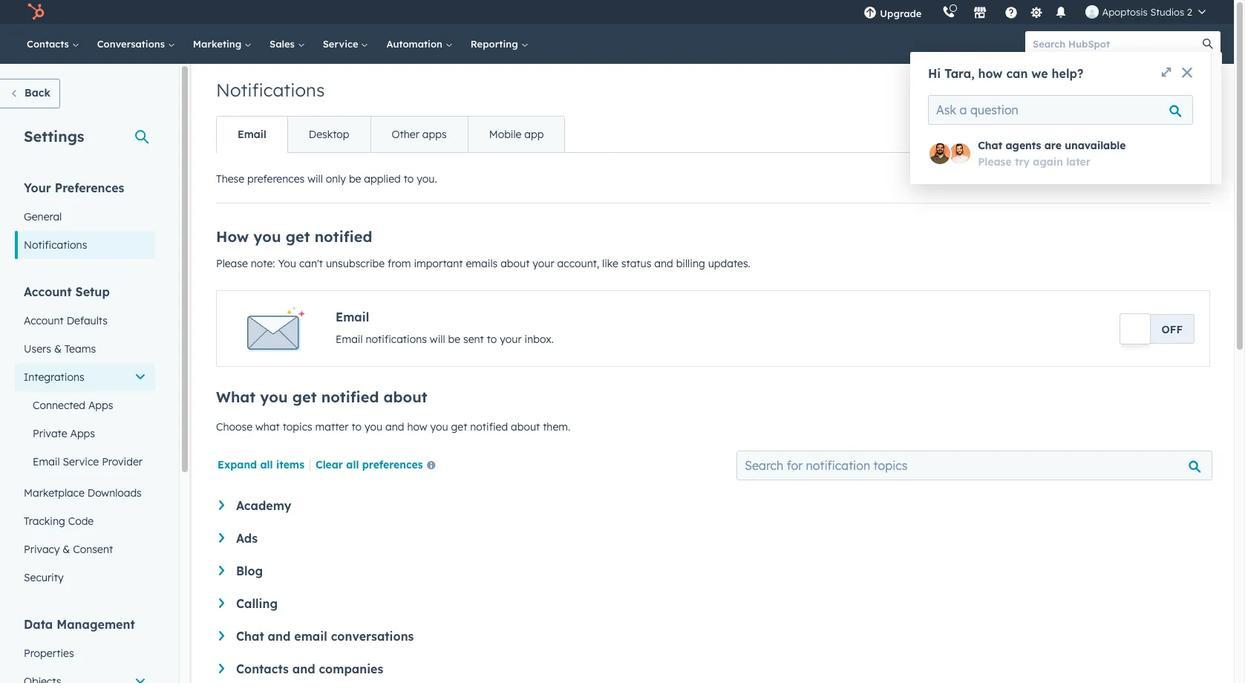 Task type: describe. For each thing, give the bounding box(es) containing it.
1 horizontal spatial to
[[404, 172, 414, 186]]

preferences inside button
[[362, 458, 423, 471]]

data management
[[24, 617, 135, 632]]

back
[[25, 86, 50, 99]]

settings
[[24, 127, 84, 146]]

sales link
[[261, 24, 314, 64]]

apoptosis studios 2 button
[[1077, 0, 1215, 24]]

conversations
[[331, 629, 414, 644]]

upgrade
[[880, 7, 922, 19]]

email notifications will be sent to your inbox.
[[336, 333, 554, 346]]

only
[[326, 172, 346, 186]]

calling
[[236, 596, 278, 611]]

desktop button
[[287, 117, 370, 152]]

how
[[407, 420, 427, 434]]

data management element
[[15, 616, 155, 683]]

settings image
[[1030, 6, 1043, 20]]

1 horizontal spatial notifications
[[216, 79, 325, 101]]

settings link
[[1027, 4, 1046, 20]]

privacy & consent
[[24, 543, 113, 556]]

and left how
[[385, 420, 404, 434]]

security link
[[15, 564, 155, 592]]

caret image for academy
[[219, 500, 224, 510]]

email inside account setup element
[[33, 455, 60, 468]]

provider
[[102, 455, 143, 468]]

other apps
[[392, 128, 447, 141]]

2 vertical spatial notified
[[470, 420, 508, 434]]

preferences
[[55, 180, 124, 195]]

expand all items button
[[218, 458, 304, 471]]

apps
[[422, 128, 447, 141]]

your preferences element
[[15, 180, 155, 259]]

conversations
[[97, 38, 168, 50]]

defaults
[[67, 314, 108, 327]]

notifications button
[[1049, 0, 1074, 24]]

you
[[278, 257, 296, 270]]

tracking
[[24, 515, 65, 528]]

menu containing apoptosis studios 2
[[853, 0, 1216, 24]]

choose what topics matter to you and how you get notified about them.
[[216, 420, 570, 434]]

contacts for contacts
[[27, 38, 72, 50]]

conversations link
[[88, 24, 184, 64]]

clear all preferences
[[316, 458, 423, 471]]

updates.
[[708, 257, 750, 270]]

note:
[[251, 257, 275, 270]]

and down email
[[292, 662, 315, 676]]

caret image for ads
[[219, 533, 224, 543]]

apps for connected apps
[[88, 399, 113, 412]]

you.
[[417, 172, 437, 186]]

blog button
[[219, 564, 1207, 578]]

and left billing
[[654, 257, 673, 270]]

account setup element
[[15, 284, 155, 592]]

reporting link
[[462, 24, 537, 64]]

private apps link
[[15, 419, 155, 448]]

these preferences will only be applied to you.
[[216, 172, 437, 186]]

calling icon image
[[942, 6, 956, 19]]

code
[[68, 515, 94, 528]]

0 horizontal spatial to
[[351, 420, 362, 434]]

contacts link
[[18, 24, 88, 64]]

account defaults
[[24, 314, 108, 327]]

clear
[[316, 458, 343, 471]]

navigation containing email
[[216, 116, 565, 153]]

your
[[24, 180, 51, 195]]

notified for notifications
[[315, 227, 372, 246]]

please
[[216, 257, 248, 270]]

email service provider
[[33, 455, 143, 468]]

0 vertical spatial be
[[349, 172, 361, 186]]

automation
[[386, 38, 445, 50]]

email service provider link
[[15, 448, 155, 476]]

search button
[[1195, 31, 1221, 56]]

you up clear all preferences
[[364, 420, 382, 434]]

items
[[276, 458, 304, 471]]

help button
[[999, 0, 1024, 24]]

email inside button
[[238, 128, 266, 141]]

your preferences
[[24, 180, 124, 195]]

topics
[[283, 420, 312, 434]]

mobile
[[489, 128, 521, 141]]

caret image for contacts and companies
[[219, 664, 224, 673]]

what
[[216, 388, 256, 406]]

mobile app
[[489, 128, 544, 141]]

Search HubSpot search field
[[1025, 31, 1207, 56]]

chat and email conversations button
[[219, 629, 1207, 644]]

2
[[1187, 6, 1192, 18]]

private
[[33, 427, 67, 440]]

integrations
[[24, 370, 84, 384]]

account,
[[557, 257, 599, 270]]

notifications
[[366, 333, 427, 346]]

& for privacy
[[63, 543, 70, 556]]

other
[[392, 128, 419, 141]]

blog
[[236, 564, 263, 578]]

expand
[[218, 458, 257, 471]]

marketplaces button
[[965, 0, 996, 24]]

what
[[255, 420, 280, 434]]

marketplace
[[24, 486, 85, 500]]

account for account defaults
[[24, 314, 64, 327]]

automation link
[[377, 24, 462, 64]]

service link
[[314, 24, 377, 64]]

2 horizontal spatial to
[[487, 333, 497, 346]]

calling icon button
[[937, 2, 962, 22]]

them.
[[543, 420, 570, 434]]

setup
[[75, 284, 110, 299]]

users
[[24, 342, 51, 356]]

connected apps
[[33, 399, 113, 412]]

users & teams
[[24, 342, 96, 356]]

app
[[524, 128, 544, 141]]

0 vertical spatial about
[[501, 257, 530, 270]]

downloads
[[87, 486, 142, 500]]

0 horizontal spatial your
[[500, 333, 522, 346]]

unsubscribe
[[326, 257, 385, 270]]



Task type: locate. For each thing, give the bounding box(es) containing it.
will left 'only'
[[307, 172, 323, 186]]

0 vertical spatial get
[[286, 227, 310, 246]]

0 horizontal spatial be
[[349, 172, 361, 186]]

notified for how you get notified
[[321, 388, 379, 406]]

0 vertical spatial &
[[54, 342, 62, 356]]

1 horizontal spatial service
[[323, 38, 361, 50]]

caret image inside calling dropdown button
[[219, 598, 224, 608]]

account for account setup
[[24, 284, 72, 299]]

applied
[[364, 172, 401, 186]]

0 vertical spatial apps
[[88, 399, 113, 412]]

connected apps link
[[15, 391, 155, 419]]

& right the privacy
[[63, 543, 70, 556]]

menu
[[853, 0, 1216, 24]]

all
[[260, 458, 273, 471], [346, 458, 359, 471]]

sales
[[270, 38, 297, 50]]

email down private
[[33, 455, 60, 468]]

0 vertical spatial notified
[[315, 227, 372, 246]]

about left them.
[[511, 420, 540, 434]]

notifications inside your preferences element
[[24, 238, 87, 252]]

1 account from the top
[[24, 284, 72, 299]]

get for notifications
[[286, 227, 310, 246]]

all left items
[[260, 458, 273, 471]]

1 vertical spatial your
[[500, 333, 522, 346]]

data
[[24, 617, 53, 632]]

1 vertical spatial get
[[292, 388, 317, 406]]

1 horizontal spatial contacts
[[236, 662, 289, 676]]

2 caret image from the top
[[219, 598, 224, 608]]

sent
[[463, 333, 484, 346]]

other apps button
[[370, 117, 467, 152]]

tara schultz image
[[1086, 5, 1099, 19]]

matter
[[315, 420, 349, 434]]

caret image inside the academy dropdown button
[[219, 500, 224, 510]]

notifications image
[[1055, 7, 1068, 20]]

caret image for blog
[[219, 566, 224, 575]]

get right how
[[451, 420, 467, 434]]

and right chat
[[268, 629, 291, 644]]

ads
[[236, 531, 258, 546]]

caret image inside 'ads' dropdown button
[[219, 533, 224, 543]]

from
[[388, 257, 411, 270]]

1 vertical spatial account
[[24, 314, 64, 327]]

these
[[216, 172, 244, 186]]

all right clear
[[346, 458, 359, 471]]

you up note:
[[253, 227, 281, 246]]

1 horizontal spatial &
[[63, 543, 70, 556]]

0 horizontal spatial &
[[54, 342, 62, 356]]

all inside button
[[346, 458, 359, 471]]

will left the sent
[[430, 333, 445, 346]]

menu item
[[932, 0, 935, 24]]

service right sales link
[[323, 38, 361, 50]]

2 vertical spatial about
[[511, 420, 540, 434]]

about up how
[[384, 388, 427, 406]]

contacts and companies
[[236, 662, 383, 676]]

upgrade image
[[864, 7, 877, 20]]

all for expand
[[260, 458, 273, 471]]

contacts and companies button
[[219, 662, 1207, 676]]

account up users
[[24, 314, 64, 327]]

calling button
[[219, 596, 1207, 611]]

notifications link
[[15, 231, 155, 259]]

1 vertical spatial be
[[448, 333, 460, 346]]

1 horizontal spatial will
[[430, 333, 445, 346]]

privacy
[[24, 543, 60, 556]]

caret image
[[219, 533, 224, 543], [219, 566, 224, 575]]

get
[[286, 227, 310, 246], [292, 388, 317, 406], [451, 420, 467, 434]]

can't
[[299, 257, 323, 270]]

1 vertical spatial caret image
[[219, 566, 224, 575]]

navigation
[[216, 116, 565, 153]]

you up what
[[260, 388, 288, 406]]

apps up private apps link
[[88, 399, 113, 412]]

0 vertical spatial account
[[24, 284, 72, 299]]

&
[[54, 342, 62, 356], [63, 543, 70, 556]]

marketplaces image
[[974, 7, 987, 20]]

0 vertical spatial will
[[307, 172, 323, 186]]

0 vertical spatial contacts
[[27, 38, 72, 50]]

1 vertical spatial notifications
[[24, 238, 87, 252]]

marketing
[[193, 38, 244, 50]]

2 caret image from the top
[[219, 566, 224, 575]]

1 vertical spatial service
[[63, 455, 99, 468]]

0 vertical spatial caret image
[[219, 533, 224, 543]]

about right emails
[[501, 257, 530, 270]]

how you get notified
[[216, 227, 372, 246]]

choose
[[216, 420, 253, 434]]

1 vertical spatial contacts
[[236, 662, 289, 676]]

security
[[24, 571, 64, 584]]

will for be
[[430, 333, 445, 346]]

apps down connected apps link
[[70, 427, 95, 440]]

caret image left ads
[[219, 533, 224, 543]]

contacts for contacts and companies
[[236, 662, 289, 676]]

apps for private apps
[[70, 427, 95, 440]]

service inside account setup element
[[63, 455, 99, 468]]

0 horizontal spatial will
[[307, 172, 323, 186]]

email left notifications on the left of page
[[336, 333, 363, 346]]

1 vertical spatial &
[[63, 543, 70, 556]]

be left the sent
[[448, 333, 460, 346]]

privacy & consent link
[[15, 535, 155, 564]]

1 vertical spatial will
[[430, 333, 445, 346]]

0 vertical spatial preferences
[[247, 172, 305, 186]]

chat and email conversations
[[236, 629, 414, 644]]

users & teams link
[[15, 335, 155, 363]]

& for users
[[54, 342, 62, 356]]

hubspot image
[[27, 3, 45, 21]]

properties link
[[15, 639, 155, 667]]

to left you.
[[404, 172, 414, 186]]

to right the sent
[[487, 333, 497, 346]]

help image
[[1005, 7, 1018, 20]]

apoptosis studios 2
[[1102, 6, 1192, 18]]

connected
[[33, 399, 85, 412]]

service down private apps link
[[63, 455, 99, 468]]

what you get notified about
[[216, 388, 427, 406]]

you
[[253, 227, 281, 246], [260, 388, 288, 406], [364, 420, 382, 434], [430, 420, 448, 434]]

4 caret image from the top
[[219, 664, 224, 673]]

2 all from the left
[[346, 458, 359, 471]]

1 vertical spatial to
[[487, 333, 497, 346]]

0 horizontal spatial preferences
[[247, 172, 305, 186]]

caret image inside "blog" dropdown button
[[219, 566, 224, 575]]

& right users
[[54, 342, 62, 356]]

chat
[[236, 629, 264, 644]]

all for clear
[[346, 458, 359, 471]]

1 horizontal spatial preferences
[[362, 458, 423, 471]]

studios
[[1150, 6, 1184, 18]]

preferences
[[247, 172, 305, 186], [362, 458, 423, 471]]

caret image inside 'chat and email conversations' dropdown button
[[219, 631, 224, 641]]

please note: you can't unsubscribe from important emails about your account, like status and billing updates.
[[216, 257, 750, 270]]

get for how you get notified
[[292, 388, 317, 406]]

to
[[404, 172, 414, 186], [487, 333, 497, 346], [351, 420, 362, 434]]

2 vertical spatial get
[[451, 420, 467, 434]]

caret image left the blog
[[219, 566, 224, 575]]

desktop
[[309, 128, 349, 141]]

0 vertical spatial to
[[404, 172, 414, 186]]

email up notifications on the left of page
[[336, 310, 369, 324]]

hubspot link
[[18, 3, 56, 21]]

caret image
[[219, 500, 224, 510], [219, 598, 224, 608], [219, 631, 224, 641], [219, 664, 224, 673]]

your left account,
[[533, 257, 554, 270]]

1 vertical spatial notified
[[321, 388, 379, 406]]

tracking code link
[[15, 507, 155, 535]]

1 horizontal spatial be
[[448, 333, 460, 346]]

general link
[[15, 203, 155, 231]]

service
[[323, 38, 361, 50], [63, 455, 99, 468]]

0 horizontal spatial notifications
[[24, 238, 87, 252]]

Search for notification topics search field
[[737, 451, 1212, 480]]

notified up matter
[[321, 388, 379, 406]]

caret image for chat and email conversations
[[219, 631, 224, 641]]

teams
[[64, 342, 96, 356]]

notifications down sales
[[216, 79, 325, 101]]

get up topics
[[292, 388, 317, 406]]

will for only
[[307, 172, 323, 186]]

1 vertical spatial apps
[[70, 427, 95, 440]]

1 vertical spatial preferences
[[362, 458, 423, 471]]

expand all items
[[218, 458, 304, 471]]

marketing link
[[184, 24, 261, 64]]

be right 'only'
[[349, 172, 361, 186]]

preferences right these
[[247, 172, 305, 186]]

caret image inside contacts and companies dropdown button
[[219, 664, 224, 673]]

0 horizontal spatial all
[[260, 458, 273, 471]]

0 vertical spatial your
[[533, 257, 554, 270]]

to right matter
[[351, 420, 362, 434]]

academy button
[[219, 498, 1207, 513]]

account setup
[[24, 284, 110, 299]]

general
[[24, 210, 62, 223]]

contacts down chat
[[236, 662, 289, 676]]

0 horizontal spatial service
[[63, 455, 99, 468]]

apoptosis
[[1102, 6, 1148, 18]]

get up you
[[286, 227, 310, 246]]

0 vertical spatial service
[[323, 38, 361, 50]]

1 caret image from the top
[[219, 533, 224, 543]]

caret image for calling
[[219, 598, 224, 608]]

preferences down choose what topics matter to you and how you get notified about them. at the left of the page
[[362, 458, 423, 471]]

tracking code
[[24, 515, 94, 528]]

0 vertical spatial notifications
[[216, 79, 325, 101]]

email
[[294, 629, 327, 644]]

will
[[307, 172, 323, 186], [430, 333, 445, 346]]

private apps
[[33, 427, 95, 440]]

search image
[[1203, 39, 1213, 49]]

2 vertical spatial to
[[351, 420, 362, 434]]

companies
[[319, 662, 383, 676]]

3 caret image from the top
[[219, 631, 224, 641]]

1 caret image from the top
[[219, 500, 224, 510]]

important
[[414, 257, 463, 270]]

clear all preferences button
[[316, 457, 442, 475]]

reporting
[[471, 38, 521, 50]]

you right how
[[430, 420, 448, 434]]

2 account from the top
[[24, 314, 64, 327]]

email button
[[217, 117, 287, 152]]

1 horizontal spatial all
[[346, 458, 359, 471]]

1 vertical spatial about
[[384, 388, 427, 406]]

your
[[533, 257, 554, 270], [500, 333, 522, 346]]

contacts
[[27, 38, 72, 50], [236, 662, 289, 676]]

1 horizontal spatial your
[[533, 257, 554, 270]]

email
[[238, 128, 266, 141], [336, 310, 369, 324], [336, 333, 363, 346], [33, 455, 60, 468]]

1 all from the left
[[260, 458, 273, 471]]

email up these
[[238, 128, 266, 141]]

apps
[[88, 399, 113, 412], [70, 427, 95, 440]]

account up account defaults
[[24, 284, 72, 299]]

emails
[[466, 257, 498, 270]]

0 horizontal spatial contacts
[[27, 38, 72, 50]]

your left the inbox.
[[500, 333, 522, 346]]

contacts down hubspot link at the top left
[[27, 38, 72, 50]]

notifications down general on the left of page
[[24, 238, 87, 252]]

notified left them.
[[470, 420, 508, 434]]

notified up unsubscribe
[[315, 227, 372, 246]]

inbox.
[[525, 333, 554, 346]]

ads button
[[219, 531, 1207, 546]]



Task type: vqa. For each thing, say whether or not it's contained in the screenshot.
sent
yes



